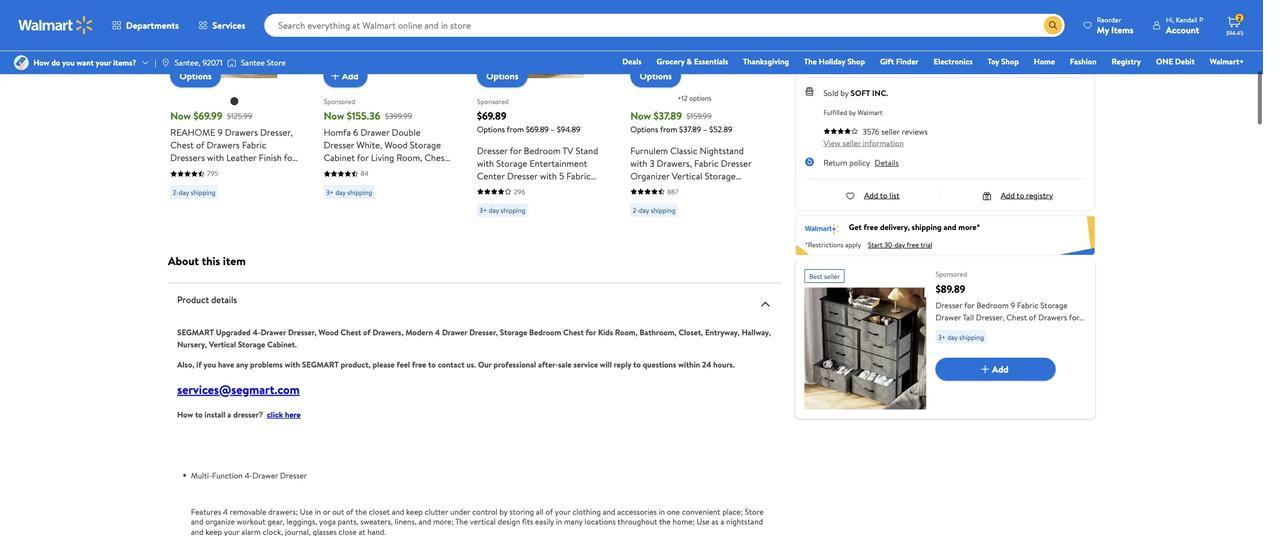 Task type: locate. For each thing, give the bounding box(es) containing it.
shipping up trial
[[912, 221, 942, 232]]

2 horizontal spatial seller
[[882, 126, 900, 137]]

storage up the professional
[[500, 327, 527, 338]]

2 horizontal spatial sponsored
[[936, 269, 968, 279]]

1 vertical spatial vertical
[[209, 339, 236, 350]]

0 horizontal spatial your
[[96, 57, 111, 68]]

now inside now $37.89 $159.99 options from $37.89 – $52.89
[[631, 109, 651, 123]]

seller right best
[[824, 271, 840, 281]]

seller for reviews
[[882, 126, 900, 137]]

add to cart image
[[979, 363, 992, 376]]

bedroom up bedroom,
[[977, 300, 1009, 311]]

registry
[[1112, 56, 1141, 67]]

2 horizontal spatial in
[[659, 506, 665, 517]]

and left more*
[[944, 221, 957, 232]]

of inside sponsored $89.89 dresser for bedroom 9 fabric storage drawer tall dresser, chest of drawers for kids bedroom, closet, entryway, nursery 3+ day shipping
[[1029, 312, 1037, 323]]

open inside furnulem classic nightstand with 3 drawers, fabric dresser organizer vertical storage tower, stable bedroom end table with open shelf, black oak
[[673, 195, 695, 208]]

dresser up end
[[721, 157, 752, 170]]

drawer right 6
[[361, 126, 390, 139]]

a inside features 4 removable drawers; use in or out of the closet and keep clutter under control by storing all of your clothing and accessories in one convenient place; store and organize workout gear, leggings, yoga pants, sweaters, linens, and more; the vertical design fits easily in many locations throughout the home; use as a nightstand and keep your alarm clock, journal, glasses close at hand.
[[721, 516, 725, 527]]

want
[[77, 57, 94, 68]]

2 horizontal spatial now
[[631, 109, 651, 123]]

0 horizontal spatial santee,
[[175, 57, 201, 68]]

free left trial
[[907, 240, 919, 250]]

how left install
[[177, 409, 193, 420]]

options inside now $37.89 $159.99 options from $37.89 – $52.89
[[631, 124, 659, 135]]

4 inside segmart upgraded 4-drawer dresser, wood chest of drawers, modern 4 drawer dresser, storage bedroom chest for kids room, bathroom, closet, entryway, hallway, nursery, vertical storage cabinet.
[[435, 327, 440, 338]]

reorder my items
[[1097, 15, 1134, 36]]

fabric inside 'dresser for bedroom tv stand with storage entertainment center dresser with 5 fabric drawers with open storage shelf for bedroom living room hallway'
[[567, 170, 591, 182]]

view
[[824, 137, 841, 148]]

1 horizontal spatial keep
[[406, 506, 423, 517]]

*restrictions apply
[[805, 240, 861, 250]]

from up classic
[[660, 124, 678, 135]]

1 horizontal spatial open
[[673, 195, 695, 208]]

3 now from the left
[[631, 109, 651, 123]]

9 inside sponsored $89.89 dresser for bedroom 9 fabric storage drawer tall dresser, chest of drawers for kids bedroom, closet, entryway, nursery 3+ day shipping
[[1011, 300, 1016, 311]]

chest inside 'sponsored now $155.36 $399.99 homfa 6 drawer double dresser white, wood storage cabinet for living room, chest of drawers for bedroom'
[[425, 152, 448, 164]]

0 vertical spatial how
[[33, 57, 49, 68]]

3+ inside sponsored $89.89 dresser for bedroom 9 fabric storage drawer tall dresser, chest of drawers for kids bedroom, closet, entryway, nursery 3+ day shipping
[[938, 332, 946, 342]]

2 vertical spatial 3+
[[938, 332, 946, 342]]

available
[[1035, 18, 1060, 28]]

return policy details
[[824, 157, 899, 168]]

the right more;
[[456, 516, 468, 527]]

4- right function
[[245, 470, 253, 481]]

clock,
[[263, 526, 283, 536]]

–
[[551, 124, 555, 135], [703, 124, 708, 135]]

1 vertical spatial store
[[745, 506, 764, 517]]

0 vertical spatial by
[[841, 87, 849, 98]]

now for $37.89
[[631, 109, 651, 123]]

you for want
[[62, 57, 75, 68]]

1 vertical spatial 9
[[1011, 300, 1016, 311]]

+12 options
[[678, 93, 712, 103]]

1 now from the left
[[170, 109, 191, 123]]

0 horizontal spatial open
[[532, 182, 554, 195]]

next slide for similar items you might like list image
[[745, 4, 773, 31]]

drawers, left modern
[[373, 327, 404, 338]]

segmart left product,
[[302, 359, 339, 370]]

add button inside product group
[[324, 65, 368, 88]]

now inside 'sponsored now $155.36 $399.99 homfa 6 drawer double dresser white, wood storage cabinet for living room, chest of drawers for bedroom'
[[324, 109, 344, 123]]

bedroom inside furnulem classic nightstand with 3 drawers, fabric dresser organizer vertical storage tower, stable bedroom end table with open shelf, black oak
[[685, 182, 722, 195]]

add inside product group
[[342, 70, 359, 82]]

entryway, left nursery
[[1015, 324, 1049, 335]]

1 horizontal spatial living
[[553, 195, 576, 208]]

bedroom right the 84
[[384, 164, 421, 177]]

options down grocery
[[640, 70, 672, 83]]

classic
[[671, 144, 698, 157]]

1 horizontal spatial 2-
[[633, 206, 639, 215]]

alarm
[[242, 526, 261, 536]]

1 horizontal spatial 9
[[1011, 300, 1016, 311]]

bedroom inside now $69.99 $125.99 reahome 9 drawers dresser, chest of drawers fabric dressers with leather finish for adult dressers for bedroom brown
[[245, 164, 282, 177]]

0 horizontal spatial add button
[[324, 65, 368, 88]]

2 vertical spatial by
[[500, 506, 508, 517]]

drawers, inside furnulem classic nightstand with 3 drawers, fabric dresser organizer vertical storage tower, stable bedroom end table with open shelf, black oak
[[657, 157, 692, 170]]

1 horizontal spatial room,
[[615, 327, 638, 338]]

account
[[1166, 23, 1200, 36]]

0 horizontal spatial room,
[[397, 152, 422, 164]]

journal,
[[285, 526, 311, 536]]

add to cart image
[[328, 69, 342, 83]]

search icon image
[[1049, 21, 1058, 30]]

seller inside the $89.89 group
[[824, 271, 840, 281]]

dresser,
[[260, 126, 293, 139], [976, 312, 1005, 323], [288, 327, 317, 338], [469, 327, 498, 338]]

storage up nursery
[[1041, 300, 1068, 311]]

by left storing
[[500, 506, 508, 517]]

1 horizontal spatial kids
[[936, 324, 950, 335]]

product group
[[170, 0, 298, 222], [324, 0, 452, 222], [477, 0, 605, 222], [631, 0, 759, 222]]

0 horizontal spatial sponsored
[[324, 97, 355, 106]]

registry link
[[1107, 55, 1147, 68]]

storage down upgraded
[[238, 339, 265, 350]]

0 horizontal spatial 3+ day shipping
[[326, 188, 372, 197]]

kids inside segmart upgraded 4-drawer dresser, wood chest of drawers, modern 4 drawer dresser, storage bedroom chest for kids room, bathroom, closet, entryway, hallway, nursery, vertical storage cabinet.
[[598, 327, 613, 338]]

open inside 'dresser for bedroom tv stand with storage entertainment center dresser with 5 fabric drawers with open storage shelf for bedroom living room hallway'
[[532, 182, 554, 195]]

3+ day shipping down 296
[[479, 206, 526, 215]]

0 horizontal spatial in
[[315, 506, 321, 517]]

you right do
[[62, 57, 75, 68]]

1 from from the left
[[507, 124, 524, 135]]

dresser inside sponsored $89.89 dresser for bedroom 9 fabric storage drawer tall dresser, chest of drawers for kids bedroom, closet, entryway, nursery 3+ day shipping
[[936, 300, 963, 311]]

double
[[392, 126, 421, 139]]

living down 5
[[553, 195, 576, 208]]

4- right upgraded
[[253, 327, 261, 338]]

1 vertical spatial 4
[[223, 506, 228, 517]]

clothing
[[573, 506, 601, 517]]

drawers, right 3
[[657, 157, 692, 170]]

professional
[[494, 359, 536, 370]]

vertical inside segmart upgraded 4-drawer dresser, wood chest of drawers, modern 4 drawer dresser, storage bedroom chest for kids room, bathroom, closet, entryway, hallway, nursery, vertical storage cabinet.
[[209, 339, 236, 350]]

1 horizontal spatial $69.89
[[526, 124, 549, 135]]

best seller
[[809, 271, 840, 281]]

1 horizontal spatial you
[[204, 359, 216, 370]]

drawer inside 'sponsored now $155.36 $399.99 homfa 6 drawer double dresser white, wood storage cabinet for living room, chest of drawers for bedroom'
[[361, 126, 390, 139]]

4- inside segmart upgraded 4-drawer dresser, wood chest of drawers, modern 4 drawer dresser, storage bedroom chest for kids room, bathroom, closet, entryway, hallway, nursery, vertical storage cabinet.
[[253, 327, 261, 338]]

santee, 92071 button
[[848, 52, 897, 63]]

2 shop from the left
[[1002, 56, 1019, 67]]

keep
[[406, 506, 423, 517], [206, 526, 222, 536]]

shipping down the 84
[[347, 188, 372, 197]]

4- for function
[[245, 470, 253, 481]]

dressers up brown
[[170, 152, 205, 164]]

wood inside 'sponsored now $155.36 $399.99 homfa 6 drawer double dresser white, wood storage cabinet for living room, chest of drawers for bedroom'
[[385, 139, 408, 152]]

room, left bathroom,
[[615, 327, 638, 338]]

tv
[[563, 144, 574, 157]]

 image left santee
[[227, 57, 236, 68]]

0 horizontal spatial from
[[507, 124, 524, 135]]

1 vertical spatial 4-
[[245, 470, 253, 481]]

drawer left tall
[[936, 312, 961, 323]]

toy shop link
[[983, 55, 1025, 68]]

and left more;
[[419, 516, 431, 527]]

day down center
[[489, 206, 499, 215]]

fabric inside sponsored $89.89 dresser for bedroom 9 fabric storage drawer tall dresser, chest of drawers for kids bedroom, closet, entryway, nursery 3+ day shipping
[[1017, 300, 1039, 311]]

chest inside now $69.99 $125.99 reahome 9 drawers dresser, chest of drawers fabric dressers with leather finish for adult dressers for bedroom brown
[[170, 139, 194, 152]]

keep down features
[[206, 526, 222, 536]]

pickup button
[[900, 0, 991, 46]]

add button inside the $89.89 group
[[936, 358, 1056, 381]]

living down double
[[371, 152, 394, 164]]

2 horizontal spatial free
[[907, 240, 919, 250]]

entryway, inside sponsored $89.89 dresser for bedroom 9 fabric storage drawer tall dresser, chest of drawers for kids bedroom, closet, entryway, nursery 3+ day shipping
[[1015, 324, 1049, 335]]

0 horizontal spatial use
[[300, 506, 313, 517]]

now inside now $69.99 $125.99 reahome 9 drawers dresser, chest of drawers fabric dressers with leather finish for adult dressers for bedroom brown
[[170, 109, 191, 123]]

$69.99
[[193, 109, 222, 123]]

product group containing now $155.36
[[324, 0, 452, 222]]

toy
[[988, 56, 1000, 67]]

2 – from the left
[[703, 124, 708, 135]]

0 horizontal spatial you
[[62, 57, 75, 68]]

1 horizontal spatial the
[[659, 516, 671, 527]]

items?
[[113, 57, 136, 68]]

2-day shipping down tower, on the top
[[633, 206, 676, 215]]

1 vertical spatial drawers,
[[373, 327, 404, 338]]

in left 'or'
[[315, 506, 321, 517]]

0 horizontal spatial entryway,
[[705, 327, 740, 338]]

seller right '3576'
[[882, 126, 900, 137]]

+12
[[678, 93, 688, 103]]

departments
[[126, 19, 179, 32]]

1 horizontal spatial wood
[[385, 139, 408, 152]]

day down $89.89
[[948, 332, 958, 342]]

sponsored $69.89 options from $69.89 – $94.89
[[477, 97, 581, 135]]

9 inside now $69.99 $125.99 reahome 9 drawers dresser, chest of drawers fabric dressers with leather finish for adult dressers for bedroom brown
[[218, 126, 223, 139]]

living inside 'dresser for bedroom tv stand with storage entertainment center dresser with 5 fabric drawers with open storage shelf for bedroom living room hallway'
[[553, 195, 576, 208]]

free right get
[[864, 221, 878, 232]]

from left the $94.89
[[507, 124, 524, 135]]

and
[[944, 221, 957, 232], [392, 506, 404, 517], [603, 506, 616, 517], [191, 516, 204, 527], [419, 516, 431, 527], [191, 526, 204, 536]]

$155.36
[[347, 109, 381, 123]]

options link up $69.99
[[170, 65, 221, 88]]

2 product group from the left
[[324, 0, 452, 222]]

delivery inside delivery not available
[[1026, 7, 1055, 19]]

1 horizontal spatial sponsored
[[477, 97, 509, 106]]

0 horizontal spatial segmart
[[177, 327, 214, 338]]

0 horizontal spatial closet,
[[679, 327, 703, 338]]

return
[[824, 157, 848, 168]]

chest inside sponsored $89.89 dresser for bedroom 9 fabric storage drawer tall dresser, chest of drawers for kids bedroom, closet, entryway, nursery 3+ day shipping
[[1007, 312, 1027, 323]]

store inside features 4 removable drawers; use in or out of the closet and keep clutter under control by storing all of your clothing and accessories in one convenient place; store and organize workout gear, leggings, yoga pants, sweaters, linens, and more; the vertical design fits easily in many locations throughout the home; use as a nightstand and keep your alarm clock, journal, glasses close at hand.
[[745, 506, 764, 517]]

0 horizontal spatial –
[[551, 124, 555, 135]]

sponsored now $155.36 $399.99 homfa 6 drawer double dresser white, wood storage cabinet for living room, chest of drawers for bedroom
[[324, 97, 448, 177]]

service
[[574, 359, 598, 370]]

1 horizontal spatial shop
[[1002, 56, 1019, 67]]

1 options link from the left
[[170, 65, 221, 88]]

2
[[1238, 13, 1242, 23]]

for up service
[[586, 327, 596, 338]]

1 horizontal spatial now
[[324, 109, 344, 123]]

1 vertical spatial add button
[[936, 358, 1056, 381]]

the inside the holiday shop link
[[804, 56, 817, 67]]

inc.
[[872, 87, 888, 98]]

product
[[177, 293, 209, 306]]

bedroom up after-
[[529, 327, 561, 338]]

0 horizontal spatial kids
[[598, 327, 613, 338]]

1 vertical spatial wood
[[319, 327, 339, 338]]

closet, up the within
[[679, 327, 703, 338]]

0 horizontal spatial 2-day shipping
[[173, 188, 215, 197]]

dresser, right tall
[[976, 312, 1005, 323]]

drawers, inside segmart upgraded 4-drawer dresser, wood chest of drawers, modern 4 drawer dresser, storage bedroom chest for kids room, bathroom, closet, entryway, hallway, nursery, vertical storage cabinet.
[[373, 327, 404, 338]]

0 vertical spatial segmart
[[177, 327, 214, 338]]

options down santee, 92071 at top left
[[180, 70, 212, 83]]

3+ day shipping down the 84
[[326, 188, 372, 197]]

install
[[205, 409, 226, 420]]

gear,
[[268, 516, 285, 527]]

 image for santee, 92071
[[161, 58, 170, 67]]

product group containing $69.89
[[477, 0, 605, 222]]

closet
[[369, 506, 390, 517]]

4 product group from the left
[[631, 0, 759, 222]]

delivery up search icon
[[1026, 7, 1055, 19]]

clutter
[[425, 506, 448, 517]]

drawers down the "white," at the left top of page
[[334, 164, 368, 177]]

closet, right bedroom,
[[988, 324, 1013, 335]]

sponsored inside sponsored $89.89 dresser for bedroom 9 fabric storage drawer tall dresser, chest of drawers for kids bedroom, closet, entryway, nursery 3+ day shipping
[[936, 269, 968, 279]]

from inside now $37.89 $159.99 options from $37.89 – $52.89
[[660, 124, 678, 135]]

the
[[804, 56, 817, 67], [456, 516, 468, 527]]

options up sponsored $69.89 options from $69.89 – $94.89
[[486, 70, 519, 83]]

reahome
[[170, 126, 215, 139]]

questions
[[643, 359, 677, 370]]

3 options link from the left
[[631, 65, 681, 88]]

3+ left bedroom,
[[938, 332, 946, 342]]

0 vertical spatial free
[[864, 221, 878, 232]]

$94.89
[[557, 124, 581, 135]]

1 horizontal spatial entryway,
[[1015, 324, 1049, 335]]

0 vertical spatial living
[[371, 152, 394, 164]]

sponsored inside sponsored $69.89 options from $69.89 – $94.89
[[477, 97, 509, 106]]

1 horizontal spatial 3+ day shipping
[[479, 206, 526, 215]]

room, inside segmart upgraded 4-drawer dresser, wood chest of drawers, modern 4 drawer dresser, storage bedroom chest for kids room, bathroom, closet, entryway, hallway, nursery, vertical storage cabinet.
[[615, 327, 638, 338]]

how do you want your items?
[[33, 57, 136, 68]]

0 horizontal spatial how
[[33, 57, 49, 68]]

0 horizontal spatial 92071
[[203, 57, 223, 68]]

 image
[[227, 57, 236, 68], [161, 58, 170, 67]]

1 vertical spatial 2-day shipping
[[633, 206, 676, 215]]

your right easily
[[555, 506, 571, 517]]

0 horizontal spatial drawers,
[[373, 327, 404, 338]]

free
[[844, 27, 857, 37]]

by for sold
[[841, 87, 849, 98]]

options for options from $37.89 – $52.89
[[640, 70, 672, 83]]

&
[[687, 56, 692, 67]]

stable
[[658, 182, 683, 195]]

reorder
[[1097, 15, 1122, 24]]

1 horizontal spatial  image
[[227, 57, 236, 68]]

for up the 84
[[357, 152, 369, 164]]

2- down adult
[[173, 188, 179, 197]]

$37.89
[[654, 109, 682, 123], [679, 124, 701, 135]]

shipping down 296
[[501, 206, 526, 215]]

1 product group from the left
[[170, 0, 298, 222]]

4 right modern
[[435, 327, 440, 338]]

pickup
[[934, 7, 957, 19]]

seller for information
[[843, 137, 861, 148]]

1 vertical spatial free
[[907, 240, 919, 250]]

one debit
[[1156, 56, 1195, 67]]

sponsored $89.89 dresser for bedroom 9 fabric storage drawer tall dresser, chest of drawers for kids bedroom, closet, entryway, nursery 3+ day shipping
[[936, 269, 1080, 342]]

$94.45
[[1227, 29, 1244, 37]]

0 horizontal spatial the
[[456, 516, 468, 527]]

1 horizontal spatial from
[[660, 124, 678, 135]]

4 inside features 4 removable drawers; use in or out of the closet and keep clutter under control by storing all of your clothing and accessories in one convenient place; store and organize workout gear, leggings, yoga pants, sweaters, linens, and more; the vertical design fits easily in many locations throughout the home; use as a nightstand and keep your alarm clock, journal, glasses close at hand.
[[223, 506, 228, 517]]

now up reahome
[[170, 109, 191, 123]]

entryway, inside segmart upgraded 4-drawer dresser, wood chest of drawers, modern 4 drawer dresser, storage bedroom chest for kids room, bathroom, closet, entryway, hallway, nursery, vertical storage cabinet.
[[705, 327, 740, 338]]

add button up $155.36
[[324, 65, 368, 88]]

get free delivery, shipping and more*
[[849, 221, 980, 232]]

0 vertical spatial 9
[[218, 126, 223, 139]]

1 vertical spatial living
[[553, 195, 576, 208]]

with
[[207, 152, 224, 164], [477, 157, 494, 170], [631, 157, 648, 170], [540, 170, 557, 182], [512, 182, 529, 195], [653, 195, 670, 208], [285, 359, 300, 370]]

1 horizontal spatial closet,
[[988, 324, 1013, 335]]

throughout
[[618, 516, 658, 527]]

0 horizontal spatial options link
[[170, 65, 221, 88]]

dresser, up our
[[469, 327, 498, 338]]

homfa
[[324, 126, 351, 139]]

to
[[836, 52, 844, 63], [880, 189, 888, 201], [1017, 189, 1025, 201], [428, 359, 436, 370], [633, 359, 641, 370], [195, 409, 203, 420]]

2- down tower, on the top
[[633, 206, 639, 215]]

living inside 'sponsored now $155.36 $399.99 homfa 6 drawer double dresser white, wood storage cabinet for living room, chest of drawers for bedroom'
[[371, 152, 394, 164]]

leather
[[226, 152, 257, 164]]

drawers up hallway
[[477, 182, 510, 195]]

hours.
[[714, 359, 735, 370]]

dresser, up the finish
[[260, 126, 293, 139]]

1 horizontal spatial seller
[[843, 137, 861, 148]]

0 horizontal spatial store
[[267, 57, 286, 68]]

– left the $94.89
[[551, 124, 555, 135]]

segmart up nursery,
[[177, 327, 214, 338]]

1 – from the left
[[551, 124, 555, 135]]

easily
[[535, 516, 554, 527]]

$37.89 down $159.99
[[679, 124, 701, 135]]

do
[[51, 57, 60, 68]]

1 vertical spatial delivery
[[805, 52, 834, 63]]

1 horizontal spatial the
[[804, 56, 817, 67]]

2 horizontal spatial options link
[[631, 65, 681, 88]]

storage inside sponsored $89.89 dresser for bedroom 9 fabric storage drawer tall dresser, chest of drawers for kids bedroom, closet, entryway, nursery 3+ day shipping
[[1041, 300, 1068, 311]]

organize
[[206, 516, 235, 527]]

santee, right | on the left
[[175, 57, 201, 68]]

my
[[1097, 23, 1109, 36]]

0 horizontal spatial  image
[[161, 58, 170, 67]]

walmart+
[[1210, 56, 1245, 67]]

1 horizontal spatial –
[[703, 124, 708, 135]]

0 horizontal spatial free
[[412, 359, 426, 370]]

1 horizontal spatial use
[[697, 516, 710, 527]]

2 now from the left
[[324, 109, 344, 123]]

furnulem classic nightstand with 3 drawers, fabric dresser organizer vertical storage tower, stable bedroom end table with open shelf, black oak image
[[631, 0, 738, 79]]

entryway, up hours.
[[705, 327, 740, 338]]

3 product group from the left
[[477, 0, 605, 222]]

dresser, inside sponsored $89.89 dresser for bedroom 9 fabric storage drawer tall dresser, chest of drawers for kids bedroom, closet, entryway, nursery 3+ day shipping
[[976, 312, 1005, 323]]

reviews
[[902, 126, 928, 137]]

your right want
[[96, 57, 111, 68]]

closet, inside sponsored $89.89 dresser for bedroom 9 fabric storage drawer tall dresser, chest of drawers for kids bedroom, closet, entryway, nursery 3+ day shipping
[[988, 324, 1013, 335]]

delivery to santee, 92071
[[805, 52, 897, 63]]

walmart image
[[18, 16, 93, 35]]

delivery,
[[880, 221, 910, 232]]

1 horizontal spatial add button
[[936, 358, 1056, 381]]

0 vertical spatial a
[[227, 409, 231, 420]]

0 vertical spatial the
[[804, 56, 817, 67]]

services@segmart.com
[[177, 381, 300, 398]]

your
[[96, 57, 111, 68], [555, 506, 571, 517], [224, 526, 240, 536]]

1 horizontal spatial santee,
[[848, 52, 875, 63]]

add inside the $89.89 group
[[992, 363, 1009, 376]]

with inside now $69.99 $125.99 reahome 9 drawers dresser, chest of drawers fabric dressers with leather finish for adult dressers for bedroom brown
[[207, 152, 224, 164]]

3.8862 stars out of 5, based on 3576 seller reviews element
[[824, 128, 858, 134]]

with right table
[[653, 195, 670, 208]]

– inside sponsored $69.89 options from $69.89 – $94.89
[[551, 124, 555, 135]]

the inside features 4 removable drawers; use in or out of the closet and keep clutter under control by storing all of your clothing and accessories in one convenient place; store and organize workout gear, leggings, yoga pants, sweaters, linens, and more; the vertical design fits easily in many locations throughout the home; use as a nightstand and keep your alarm clock, journal, glasses close at hand.
[[456, 516, 468, 527]]

options link for now $69.99
[[170, 65, 221, 88]]

fabric inside furnulem classic nightstand with 3 drawers, fabric dresser organizer vertical storage tower, stable bedroom end table with open shelf, black oak
[[694, 157, 719, 170]]

0 horizontal spatial seller
[[824, 271, 840, 281]]

delivery up "sold"
[[805, 52, 834, 63]]

with up 795
[[207, 152, 224, 164]]

vertical up 887 on the right of page
[[672, 170, 703, 182]]

storage inside 'sponsored now $155.36 $399.99 homfa 6 drawer double dresser white, wood storage cabinet for living room, chest of drawers for bedroom'
[[410, 139, 441, 152]]

shop
[[848, 56, 865, 67], [1002, 56, 1019, 67]]

1 horizontal spatial 3+
[[479, 206, 487, 215]]

*restrictions
[[805, 240, 844, 250]]

0 horizontal spatial 9
[[218, 126, 223, 139]]

now up homfa at the left top of the page
[[324, 109, 344, 123]]

for right the 84
[[370, 164, 381, 177]]

0 horizontal spatial shop
[[848, 56, 865, 67]]

0 horizontal spatial delivery
[[805, 52, 834, 63]]

0 vertical spatial delivery
[[1026, 7, 1055, 19]]

use left 'or'
[[300, 506, 313, 517]]

a right "as"
[[721, 516, 725, 527]]

add button
[[324, 65, 368, 88], [936, 358, 1056, 381]]

product details image
[[759, 297, 773, 311]]

$125.99
[[227, 111, 253, 122]]

0 vertical spatial 2-
[[173, 188, 179, 197]]

delivery for not
[[1026, 7, 1055, 19]]

sponsored inside 'sponsored now $155.36 $399.99 homfa 6 drawer double dresser white, wood storage cabinet for living room, chest of drawers for bedroom'
[[324, 97, 355, 106]]

1 horizontal spatial vertical
[[672, 170, 703, 182]]

2 from from the left
[[660, 124, 678, 135]]

a right install
[[227, 409, 231, 420]]

shipping down tall
[[960, 332, 984, 342]]

fabric
[[242, 139, 266, 152], [694, 157, 719, 170], [567, 170, 591, 182], [1017, 300, 1039, 311]]

kids up will
[[598, 327, 613, 338]]

1 vertical spatial by
[[849, 107, 856, 117]]

bedroom inside 'sponsored now $155.36 $399.99 homfa 6 drawer double dresser white, wood storage cabinet for living room, chest of drawers for bedroom'
[[384, 164, 421, 177]]

reahome 9 drawers dresser, chest of drawers fabric dressers with leather finish for adult dressers for bedroom brown image
[[170, 0, 277, 79]]

how to install a dresser？ click here
[[177, 409, 301, 420]]

debit
[[1176, 56, 1195, 67]]

vertical down upgraded
[[209, 339, 236, 350]]

by right "sold"
[[841, 87, 849, 98]]

1 vertical spatial a
[[721, 516, 725, 527]]

 image
[[14, 55, 29, 70]]

1 horizontal spatial your
[[224, 526, 240, 536]]

dresser, inside now $69.99 $125.99 reahome 9 drawers dresser, chest of drawers fabric dressers with leather finish for adult dressers for bedroom brown
[[260, 126, 293, 139]]

fulfilled
[[824, 107, 848, 117]]

options for options from $69.89 – $94.89
[[486, 70, 519, 83]]

0 vertical spatial you
[[62, 57, 75, 68]]



Task type: vqa. For each thing, say whether or not it's contained in the screenshot.
"You" inside the Yes. We will charge your credit card the applicable membership fee on a recurring basis for the term of the membership plan that you selected. To avoid charges for a new term, you must cancel before the end of the current term. You can cancel from Walmart+ account page or contact customer care.
no



Task type: describe. For each thing, give the bounding box(es) containing it.
gift finder
[[880, 56, 919, 67]]

with left 5
[[540, 170, 557, 182]]

dresser, up cabinet.
[[288, 327, 317, 338]]

toy shop
[[988, 56, 1019, 67]]

segmart inside segmart upgraded 4-drawer dresser, wood chest of drawers, modern 4 drawer dresser, storage bedroom chest for kids room, bathroom, closet, entryway, hallway, nursery, vertical storage cabinet.
[[177, 327, 214, 338]]

storage up 296
[[496, 157, 528, 170]]

bedroom,
[[952, 324, 986, 335]]

kids inside sponsored $89.89 dresser for bedroom 9 fabric storage drawer tall dresser, chest of drawers for kids bedroom, closet, entryway, nursery 3+ day shipping
[[936, 324, 950, 335]]

the holiday shop link
[[799, 55, 870, 68]]

$89.89 group
[[796, 260, 1096, 419]]

dressers right adult
[[194, 164, 229, 177]]

1 horizontal spatial in
[[556, 516, 562, 527]]

for up tall
[[965, 300, 975, 311]]

for left 296
[[500, 195, 511, 208]]

1 vertical spatial $37.89
[[679, 124, 701, 135]]

drawer inside sponsored $89.89 dresser for bedroom 9 fabric storage drawer tall dresser, chest of drawers for kids bedroom, closet, entryway, nursery 3+ day shipping
[[936, 312, 961, 323]]

add to list
[[864, 189, 900, 201]]

storage down entertainment
[[556, 182, 587, 195]]

3576 seller reviews
[[863, 126, 928, 137]]

delivery not available
[[1021, 7, 1060, 28]]

add to registry
[[1001, 189, 1053, 201]]

0 horizontal spatial a
[[227, 409, 231, 420]]

hi, kendall p account
[[1166, 15, 1204, 36]]

grocery & essentials
[[657, 56, 728, 67]]

how for how to install a dresser？ click here
[[177, 409, 193, 420]]

finish
[[259, 152, 282, 164]]

dresser up 296
[[507, 170, 538, 182]]

1 horizontal spatial 92071
[[876, 52, 897, 63]]

$52.89
[[710, 124, 733, 135]]

0 vertical spatial keep
[[406, 506, 423, 517]]

for right 795
[[231, 164, 243, 177]]

white,
[[357, 139, 382, 152]]

dresser for bedroom 9 fabric storage drawer tall dresser, chest of drawers for kids bedroom, closet, entryway, nursery image
[[805, 288, 927, 410]]

Search search field
[[264, 14, 1065, 37]]

shipping down 887 on the right of page
[[651, 206, 676, 215]]

walmart plus image
[[805, 221, 840, 235]]

6
[[353, 126, 358, 139]]

brown
[[170, 177, 196, 190]]

organizer
[[631, 170, 670, 182]]

rustic brown image
[[230, 97, 239, 106]]

shipping inside get free delivery, shipping and more* banner
[[912, 221, 942, 232]]

2 vertical spatial your
[[224, 526, 240, 536]]

shipping inside sponsored $89.89 dresser for bedroom 9 fabric storage drawer tall dresser, chest of drawers for kids bedroom, closet, entryway, nursery 3+ day shipping
[[960, 332, 984, 342]]

of inside now $69.99 $125.99 reahome 9 drawers dresser, chest of drawers fabric dressers with leather finish for adult dressers for bedroom brown
[[196, 139, 205, 152]]

nightstand
[[700, 144, 744, 157]]

locations
[[585, 516, 616, 527]]

84
[[361, 169, 369, 179]]

with down cabinet.
[[285, 359, 300, 370]]

2 options link from the left
[[477, 65, 528, 88]]

to for add to list
[[880, 189, 888, 201]]

sale
[[558, 359, 572, 370]]

0 vertical spatial 3+ day shipping
[[326, 188, 372, 197]]

sweaters,
[[361, 516, 393, 527]]

function
[[212, 470, 243, 481]]

to for how to install a dresser？ click here
[[195, 409, 203, 420]]

4- for upgraded
[[253, 327, 261, 338]]

please
[[373, 359, 395, 370]]

0 horizontal spatial 3+
[[326, 188, 334, 197]]

product group containing now $37.89
[[631, 0, 759, 222]]

to for add to registry
[[1017, 189, 1025, 201]]

$89.89
[[936, 282, 966, 296]]

and left organize
[[191, 516, 204, 527]]

add to list button
[[846, 189, 900, 201]]

dresser up drawers;
[[280, 470, 307, 481]]

1 shop from the left
[[848, 56, 865, 67]]

0 horizontal spatial 2-
[[173, 188, 179, 197]]

shelf
[[477, 195, 497, 208]]

from inside sponsored $69.89 options from $69.89 – $94.89
[[507, 124, 524, 135]]

and right "clothing"
[[603, 506, 616, 517]]

day down adult
[[179, 188, 189, 197]]

with up shelf at the left top of the page
[[477, 157, 494, 170]]

home
[[1034, 56, 1055, 67]]

1 horizontal spatial segmart
[[302, 359, 339, 370]]

get free delivery, shipping and more* banner
[[796, 215, 1096, 256]]

2 vertical spatial free
[[412, 359, 426, 370]]

with left 3
[[631, 157, 648, 170]]

entertainment
[[530, 157, 588, 170]]

day inside sponsored $89.89 dresser for bedroom 9 fabric storage drawer tall dresser, chest of drawers for kids bedroom, closet, entryway, nursery 3+ day shipping
[[948, 332, 958, 342]]

grocery & essentials link
[[652, 55, 734, 68]]

887
[[667, 187, 679, 197]]

$399.99
[[385, 111, 412, 122]]

kendall
[[1176, 15, 1198, 24]]

details button
[[875, 157, 899, 168]]

vertical
[[470, 516, 496, 527]]

sponsored for $89.89
[[936, 269, 968, 279]]

1 horizontal spatial 2-day shipping
[[633, 206, 676, 215]]

also, if you have any problems with segmart product, please feel free to contact us. our professional after-sale service will reply to questions within 24 hours.
[[177, 359, 735, 370]]

after-
[[538, 359, 558, 370]]

deals
[[623, 56, 642, 67]]

drawer up also, if you have any problems with segmart product, please feel free to contact us. our professional after-sale service will reply to questions within 24 hours.
[[442, 327, 468, 338]]

delivery for to
[[805, 52, 834, 63]]

drawers up 795
[[207, 139, 240, 152]]

thanksgiving link
[[738, 55, 795, 68]]

problems
[[250, 359, 283, 370]]

room, inside 'sponsored now $155.36 $399.99 homfa 6 drawer double dresser white, wood storage cabinet for living room, chest of drawers for bedroom'
[[397, 152, 422, 164]]

drawers down $125.99
[[225, 126, 258, 139]]

options inside sponsored $69.89 options from $69.89 – $94.89
[[477, 124, 505, 135]]

1 vertical spatial 2-
[[633, 206, 639, 215]]

services button
[[189, 12, 255, 39]]

1 vertical spatial $69.89
[[526, 124, 549, 135]]

product group containing now $69.99
[[170, 0, 298, 222]]

dresser for bedroom tv stand with storage entertainment center dresser with 5 fabric drawers with open storage shelf for bedroom living room hallway image
[[477, 0, 584, 79]]

– inside now $37.89 $159.99 options from $37.89 – $52.89
[[703, 124, 708, 135]]

homfa 6 drawer double dresser white, wood storage cabinet for living room, chest of drawers for bedroom image
[[324, 0, 431, 79]]

furnulem classic nightstand with 3 drawers, fabric dresser organizer vertical storage tower, stable bedroom end table with open shelf, black oak
[[631, 144, 752, 220]]

by inside features 4 removable drawers; use in or out of the closet and keep clutter under control by storing all of your clothing and accessories in one convenient place; store and organize workout gear, leggings, yoga pants, sweaters, linens, and more; the vertical design fits easily in many locations throughout the home; use as a nightstand and keep your alarm clock, journal, glasses close at hand.
[[500, 506, 508, 517]]

 image for santee store
[[227, 57, 236, 68]]

add to registry button
[[983, 189, 1053, 201]]

now for $69.99
[[170, 109, 191, 123]]

Walmart Site-Wide search field
[[264, 14, 1065, 37]]

accessories
[[618, 506, 657, 517]]

1 vertical spatial keep
[[206, 526, 222, 536]]

best
[[809, 271, 823, 281]]

shipping down 795
[[191, 188, 215, 197]]

day down tower, on the top
[[639, 206, 649, 215]]

pants,
[[338, 516, 359, 527]]

drawers inside sponsored $89.89 dresser for bedroom 9 fabric storage drawer tall dresser, chest of drawers for kids bedroom, closet, entryway, nursery 3+ day shipping
[[1039, 312, 1068, 323]]

and right closet
[[392, 506, 404, 517]]

view seller information
[[824, 137, 904, 148]]

item
[[223, 253, 246, 269]]

bedroom inside segmart upgraded 4-drawer dresser, wood chest of drawers, modern 4 drawer dresser, storage bedroom chest for kids room, bathroom, closet, entryway, hallway, nursery, vertical storage cabinet.
[[529, 327, 561, 338]]

drawers inside 'dresser for bedroom tv stand with storage entertainment center dresser with 5 fabric drawers with open storage shelf for bedroom living room hallway'
[[477, 182, 510, 195]]

at
[[359, 526, 366, 536]]

of inside 'sponsored now $155.36 $399.99 homfa 6 drawer double dresser white, wood storage cabinet for living room, chest of drawers for bedroom'
[[324, 164, 332, 177]]

0 vertical spatial your
[[96, 57, 111, 68]]

and down features
[[191, 526, 204, 536]]

deals link
[[617, 55, 647, 68]]

bedroom left tv
[[524, 144, 561, 157]]

fashion
[[1070, 56, 1097, 67]]

segmart upgraded 4-drawer dresser, wood chest of drawers, modern 4 drawer dresser, storage bedroom chest for kids room, bathroom, closet, entryway, hallway, nursery, vertical storage cabinet.
[[177, 327, 771, 350]]

closet, inside segmart upgraded 4-drawer dresser, wood chest of drawers, modern 4 drawer dresser, storage bedroom chest for kids room, bathroom, closet, entryway, hallway, nursery, vertical storage cabinet.
[[679, 327, 703, 338]]

sold
[[824, 87, 839, 98]]

within
[[678, 359, 700, 370]]

adult
[[170, 164, 192, 177]]

0 vertical spatial 2-day shipping
[[173, 188, 215, 197]]

for up nursery
[[1069, 312, 1080, 323]]

1 vertical spatial 3+ day shipping
[[479, 206, 526, 215]]

of inside segmart upgraded 4-drawer dresser, wood chest of drawers, modern 4 drawer dresser, storage bedroom chest for kids room, bathroom, closet, entryway, hallway, nursery, vertical storage cabinet.
[[363, 327, 371, 338]]

walmart
[[858, 107, 883, 117]]

3
[[650, 157, 655, 170]]

0 vertical spatial $37.89
[[654, 109, 682, 123]]

us.
[[467, 359, 476, 370]]

fabric inside now $69.99 $125.99 reahome 9 drawers dresser, chest of drawers fabric dressers with leather finish for adult dressers for bedroom brown
[[242, 139, 266, 152]]

p
[[1200, 15, 1204, 24]]

dresser for bedroom tv stand with storage entertainment center dresser with 5 fabric drawers with open storage shelf for bedroom living room hallway
[[477, 144, 602, 220]]

vertical inside furnulem classic nightstand with 3 drawers, fabric dresser organizer vertical storage tower, stable bedroom end table with open shelf, black oak
[[672, 170, 703, 182]]

how for how do you want your items?
[[33, 57, 49, 68]]

day inside get free delivery, shipping and more* banner
[[895, 240, 905, 250]]

1 vertical spatial 3+
[[479, 206, 487, 215]]

by for fulfilled
[[849, 107, 856, 117]]

1 horizontal spatial free
[[864, 221, 878, 232]]

with right center
[[512, 182, 529, 195]]

drawers inside 'sponsored now $155.36 $399.99 homfa 6 drawer double dresser white, wood storage cabinet for living room, chest of drawers for bedroom'
[[334, 164, 368, 177]]

also,
[[177, 359, 194, 370]]

gift
[[880, 56, 894, 67]]

furnulem
[[631, 144, 668, 157]]

for right the finish
[[284, 152, 296, 164]]

for inside segmart upgraded 4-drawer dresser, wood chest of drawers, modern 4 drawer dresser, storage bedroom chest for kids room, bathroom, closet, entryway, hallway, nursery, vertical storage cabinet.
[[586, 327, 596, 338]]

leggings,
[[287, 516, 317, 527]]

will
[[600, 359, 612, 370]]

for down sponsored $69.89 options from $69.89 – $94.89
[[510, 144, 522, 157]]

have
[[218, 359, 234, 370]]

sponsored for now
[[324, 97, 355, 106]]

drawer up cabinet.
[[261, 327, 286, 338]]

click here link
[[267, 409, 301, 420]]

registry
[[1027, 189, 1053, 201]]

bedroom inside sponsored $89.89 dresser for bedroom 9 fabric storage drawer tall dresser, chest of drawers for kids bedroom, closet, entryway, nursery 3+ day shipping
[[977, 300, 1009, 311]]

cabinet.
[[267, 339, 297, 350]]

under
[[450, 506, 470, 517]]

2 horizontal spatial your
[[555, 506, 571, 517]]

our
[[478, 359, 492, 370]]

drawers;
[[268, 506, 298, 517]]

end
[[724, 182, 740, 195]]

0 horizontal spatial the
[[355, 506, 367, 517]]

options link for now $37.89
[[631, 65, 681, 88]]

one debit link
[[1151, 55, 1200, 68]]

one
[[667, 506, 680, 517]]

sponsored for $69.89
[[477, 97, 509, 106]]

options for reahome 9 drawers dresser, chest of drawers fabric dressers with leather finish for adult dressers for bedroom brown
[[180, 70, 212, 83]]

wood inside segmart upgraded 4-drawer dresser, wood chest of drawers, modern 4 drawer dresser, storage bedroom chest for kids room, bathroom, closet, entryway, hallway, nursery, vertical storage cabinet.
[[319, 327, 339, 338]]

drawer right function
[[253, 470, 278, 481]]

and inside banner
[[944, 221, 957, 232]]

details
[[875, 157, 899, 168]]

design
[[498, 516, 520, 527]]

santee
[[241, 57, 265, 68]]

dresser inside furnulem classic nightstand with 3 drawers, fabric dresser organizer vertical storage tower, stable bedroom end table with open shelf, black oak
[[721, 157, 752, 170]]

reply
[[614, 359, 632, 370]]

cabinet
[[324, 152, 355, 164]]

day down cabinet
[[336, 188, 346, 197]]

to for delivery to santee, 92071
[[836, 52, 844, 63]]

dresser inside 'sponsored now $155.36 $399.99 homfa 6 drawer double dresser white, wood storage cabinet for living room, chest of drawers for bedroom'
[[324, 139, 354, 152]]

now $69.99 $125.99 reahome 9 drawers dresser, chest of drawers fabric dressers with leather finish for adult dressers for bedroom brown
[[170, 109, 296, 190]]

here
[[285, 409, 301, 420]]

dresser up center
[[477, 144, 508, 157]]

click
[[267, 409, 283, 420]]

0 horizontal spatial $69.89
[[477, 109, 507, 123]]

multi-function 4-drawer dresser
[[191, 470, 307, 481]]

storage inside furnulem classic nightstand with 3 drawers, fabric dresser organizer vertical storage tower, stable bedroom end table with open shelf, black oak
[[705, 170, 736, 182]]

you for have
[[204, 359, 216, 370]]

bedroom right hallway
[[514, 195, 550, 208]]

contact
[[438, 359, 465, 370]]

hand.
[[368, 526, 386, 536]]



